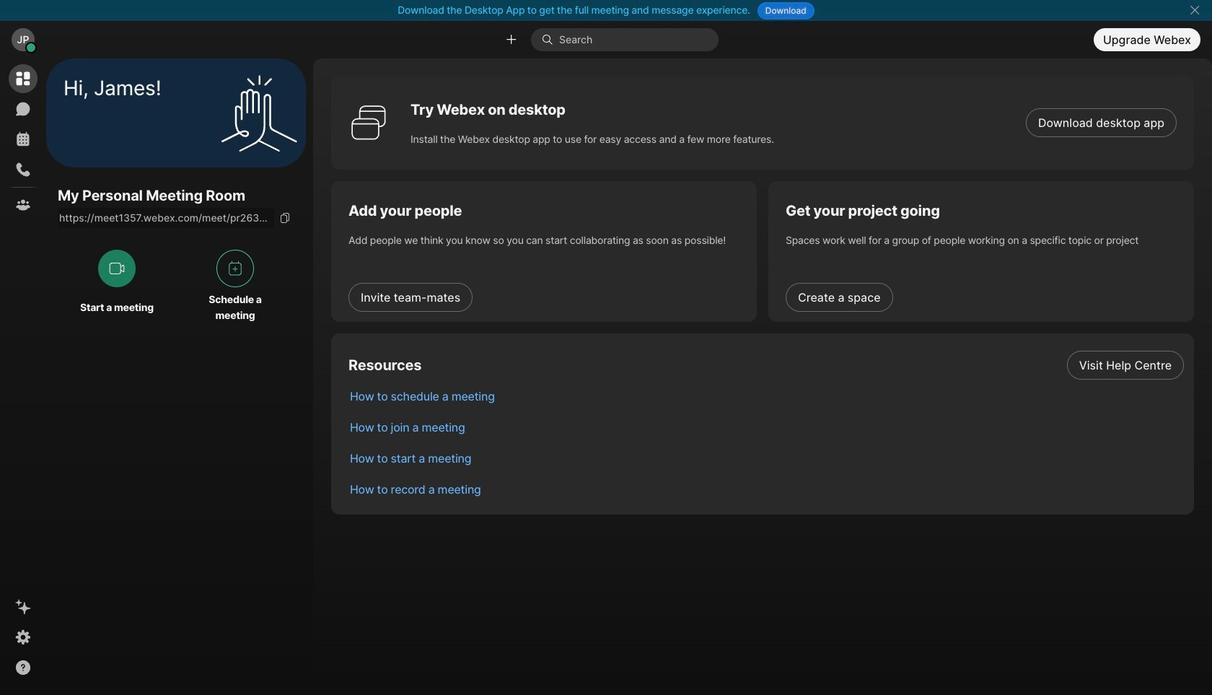 Task type: describe. For each thing, give the bounding box(es) containing it.
2 list item from the top
[[339, 380, 1195, 412]]

4 list item from the top
[[339, 443, 1195, 474]]



Task type: vqa. For each thing, say whether or not it's contained in the screenshot.
Two Hands High Fiving image
no



Task type: locate. For each thing, give the bounding box(es) containing it.
cancel_16 image
[[1190, 4, 1201, 16]]

5 list item from the top
[[339, 474, 1195, 505]]

list item
[[339, 349, 1195, 380], [339, 380, 1195, 412], [339, 412, 1195, 443], [339, 443, 1195, 474], [339, 474, 1195, 505]]

webex tab list
[[9, 64, 38, 219]]

None text field
[[58, 208, 274, 228]]

1 list item from the top
[[339, 349, 1195, 380]]

navigation
[[0, 58, 46, 695]]

two hands high-fiving image
[[216, 70, 303, 156]]

3 list item from the top
[[339, 412, 1195, 443]]



